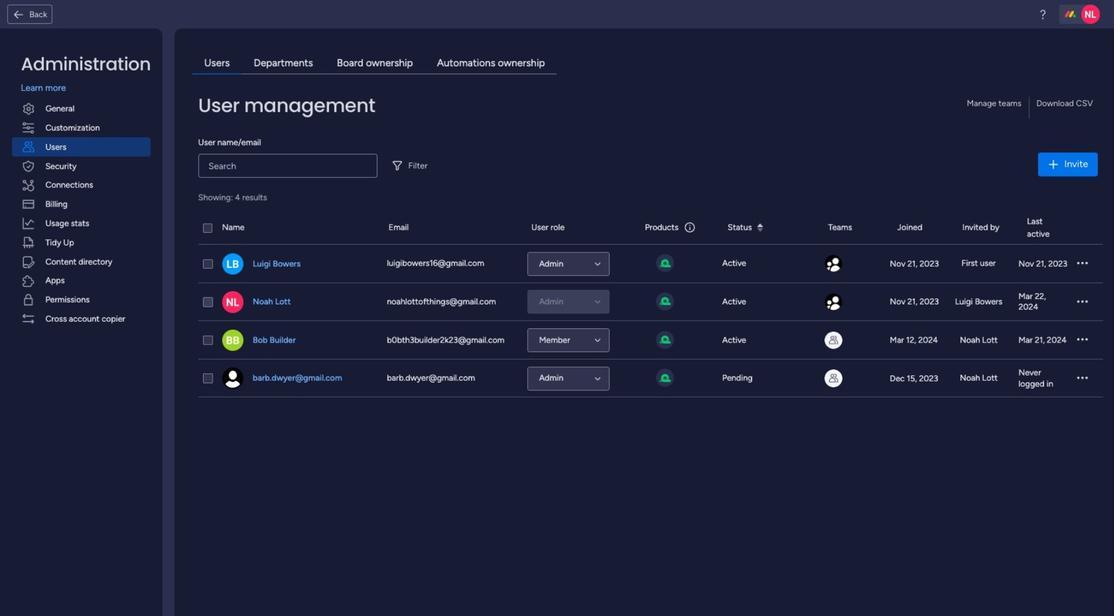 Task type: vqa. For each thing, say whether or not it's contained in the screenshot.
To
no



Task type: locate. For each thing, give the bounding box(es) containing it.
noah lott image right help icon
[[1081, 5, 1100, 24]]

2 vertical spatial add or edit team image
[[825, 370, 843, 388]]

noah lott image down luigi bowers icon
[[222, 292, 244, 313]]

grid
[[198, 212, 1103, 605]]

v2 ellipsis image
[[1077, 259, 1088, 270], [1077, 297, 1088, 308], [1077, 373, 1088, 385]]

v2 ellipsis image for noah lott image to the bottom
[[1077, 297, 1088, 308]]

0 vertical spatial add or edit team image
[[825, 294, 843, 311]]

row
[[198, 212, 1103, 245], [198, 245, 1103, 283], [198, 283, 1103, 322], [198, 322, 1103, 360], [198, 360, 1103, 398]]

2 add or edit team image from the top
[[825, 332, 843, 350]]

1 add or edit team image from the top
[[825, 294, 843, 311]]

0 vertical spatial v2 ellipsis image
[[1077, 259, 1088, 270]]

noah lott image
[[1081, 5, 1100, 24], [222, 292, 244, 313]]

luigi bowers image
[[222, 253, 244, 275]]

3 row from the top
[[198, 283, 1103, 322]]

help image
[[1037, 8, 1049, 20]]

2 v2 ellipsis image from the top
[[1077, 297, 1088, 308]]

bob builder image
[[222, 330, 244, 351]]

1 horizontal spatial noah lott image
[[1081, 5, 1100, 24]]

1 v2 ellipsis image from the top
[[1077, 259, 1088, 270]]

0 horizontal spatial noah lott image
[[222, 292, 244, 313]]

3 add or edit team image from the top
[[825, 370, 843, 388]]

1 vertical spatial add or edit team image
[[825, 332, 843, 350]]

row group
[[198, 245, 1103, 398]]

add or edit team image
[[825, 294, 843, 311], [825, 332, 843, 350], [825, 370, 843, 388]]

1 vertical spatial v2 ellipsis image
[[1077, 297, 1088, 308]]

2 vertical spatial v2 ellipsis image
[[1077, 373, 1088, 385]]

v2 ellipsis image
[[1077, 335, 1088, 346]]

3 v2 ellipsis image from the top
[[1077, 373, 1088, 385]]



Task type: describe. For each thing, give the bounding box(es) containing it.
4 row from the top
[[198, 322, 1103, 360]]

add or edit team image for v2 ellipsis icon associated with noah lott image to the bottom
[[825, 294, 843, 311]]

add or edit team image for v2 ellipsis image
[[825, 332, 843, 350]]

v2 ellipsis image for luigi bowers icon
[[1077, 259, 1088, 270]]

0 vertical spatial noah lott image
[[1081, 5, 1100, 24]]

Search text field
[[198, 154, 377, 178]]

5 row from the top
[[198, 360, 1103, 398]]

2 row from the top
[[198, 245, 1103, 283]]

v2 ellipsis image for barb.dwyer@gmail.com image
[[1077, 373, 1088, 385]]

barb.dwyer@gmail.com image
[[222, 368, 244, 390]]

1 vertical spatial noah lott image
[[222, 292, 244, 313]]

add or edit team image for v2 ellipsis icon associated with barb.dwyer@gmail.com image
[[825, 370, 843, 388]]

add or edit team image
[[825, 255, 843, 273]]

back to workspace image
[[13, 8, 25, 20]]

1 row from the top
[[198, 212, 1103, 245]]



